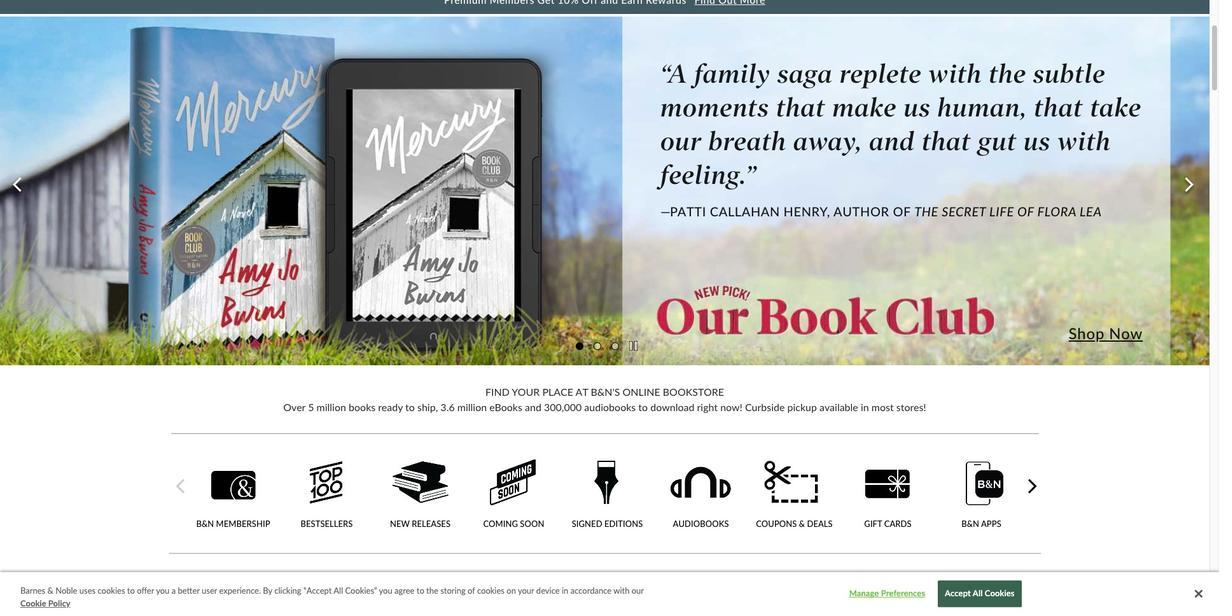 Task type: locate. For each thing, give the bounding box(es) containing it.
1 horizontal spatial million
[[458, 401, 487, 413]]

1 horizontal spatial the
[[989, 58, 1027, 89]]

b&n left apps
[[962, 519, 980, 529]]

2 million from the left
[[458, 401, 487, 413]]

us
[[904, 92, 931, 123], [1024, 126, 1051, 157]]

see all
[[1013, 592, 1040, 603]]

2 vertical spatial with
[[614, 586, 630, 596]]

with right accordance
[[614, 586, 630, 596]]

2 b&n from the left
[[962, 519, 980, 529]]

1 cookies from the left
[[98, 586, 125, 596]]

and down make
[[870, 126, 915, 157]]

us down "replete"
[[904, 92, 931, 123]]

0 horizontal spatial our
[[632, 586, 644, 596]]

b&n's
[[591, 386, 620, 398]]

saga
[[778, 58, 833, 89]]

of right storing
[[468, 586, 475, 596]]

author
[[834, 204, 890, 219]]

find your place at b&n's online bookstore over 5 million books ready to ship, 3.6 million ebooks and 300,000 audiobooks to download right now! curbside pickup available in most stores!
[[283, 386, 927, 413]]

1 horizontal spatial b&n
[[962, 519, 980, 529]]

you left agree
[[379, 586, 393, 596]]

b&n
[[196, 519, 214, 529], [962, 519, 980, 529]]

accept all cookies
[[945, 589, 1015, 599]]

1 you from the left
[[156, 586, 170, 596]]

membership
[[216, 519, 270, 529]]

b&n for b&n membership
[[196, 519, 214, 529]]

3
[[613, 340, 618, 351]]

releases
[[412, 519, 451, 529]]

1 b&n from the left
[[196, 519, 214, 529]]

you
[[156, 586, 170, 596], [379, 586, 393, 596]]

0 vertical spatial us
[[904, 92, 931, 123]]

"accept
[[304, 586, 332, 596]]

0 vertical spatial with
[[929, 58, 982, 89]]

2 horizontal spatial all
[[1029, 592, 1040, 603]]

of inside barnes & noble uses cookies to offer you a better user experience. by clicking "accept all cookies" you agree to the storing of cookies on your device in accordance with our cookie policy
[[468, 586, 475, 596]]

0 horizontal spatial the
[[427, 586, 438, 596]]

biggest
[[205, 588, 261, 609]]

right
[[697, 401, 718, 413]]

a
[[172, 586, 176, 596]]

the
[[989, 58, 1027, 89], [427, 586, 438, 596]]

2 you from the left
[[379, 586, 393, 596]]

gift
[[865, 519, 882, 529]]

with up human,
[[929, 58, 982, 89]]

that down human,
[[922, 126, 971, 157]]

1 horizontal spatial all
[[973, 589, 983, 599]]

1 horizontal spatial of
[[893, 204, 911, 219]]

cookies right uses
[[98, 586, 125, 596]]

away,
[[794, 126, 863, 157]]

shop
[[1069, 324, 1105, 342]]

manage preferences button
[[848, 582, 927, 607]]

b&n left membership
[[196, 519, 214, 529]]

1 vertical spatial with
[[1058, 126, 1111, 157]]

cookies
[[98, 586, 125, 596], [477, 586, 505, 596]]

uses
[[79, 586, 96, 596]]

bestsellers
[[301, 519, 353, 529]]

0 vertical spatial the
[[989, 58, 1027, 89]]

gift cards
[[865, 519, 912, 529]]

the left secret
[[915, 204, 939, 219]]

and inside find your place at b&n's online bookstore over 5 million books ready to ship, 3.6 million ebooks and 300,000 audiobooks to download right now! curbside pickup available in most stores!
[[525, 401, 542, 413]]

all right see
[[1029, 592, 1040, 603]]

accordance
[[571, 586, 612, 596]]

manage preferences
[[850, 589, 926, 599]]

the inside "a family saga replete with the subtle moments that make us human, that take our breath away, and that gut us with feeling."
[[989, 58, 1027, 89]]

0 horizontal spatial with
[[614, 586, 630, 596]]

with inside barnes & noble uses cookies to offer you a better user experience. by clicking "accept all cookies" you agree to the storing of cookies on your device in accordance with our cookie policy
[[614, 586, 630, 596]]

user
[[202, 586, 217, 596]]

our right accordance
[[632, 586, 644, 596]]

0 horizontal spatial b&n
[[196, 519, 214, 529]]

ready
[[378, 401, 403, 413]]

all inside button
[[973, 589, 983, 599]]

that down saga
[[777, 92, 826, 123]]

gift cards link
[[841, 457, 935, 530]]

us right gut
[[1024, 126, 1051, 157]]

you left a
[[156, 586, 170, 596]]

our inside "a family saga replete with the subtle moments that make us human, that take our breath away, and that gut us with feeling."
[[661, 126, 702, 157]]

the up human,
[[989, 58, 1027, 89]]

the left storing
[[427, 586, 438, 596]]

1 horizontal spatial with
[[929, 58, 982, 89]]

million right 5
[[317, 401, 346, 413]]

agree
[[395, 586, 415, 596]]

accept
[[945, 589, 971, 599]]

at
[[576, 386, 588, 398]]

million right 3.6
[[458, 401, 487, 413]]

2
[[595, 340, 600, 351]]

0 vertical spatial and
[[870, 126, 915, 157]]

1 horizontal spatial cookies
[[477, 586, 505, 596]]

1 horizontal spatial our
[[661, 126, 702, 157]]

curbside pickup
[[745, 401, 817, 413]]

cards
[[885, 519, 912, 529]]

accept all cookies button
[[938, 581, 1022, 607]]

privacy alert dialog
[[0, 572, 1220, 616]]

0 horizontal spatial us
[[904, 92, 931, 123]]

books
[[349, 401, 376, 413]]

all right "accept
[[334, 586, 343, 596]]

0 horizontal spatial of
[[468, 586, 475, 596]]

see all link
[[866, 592, 1040, 603]]

of right life
[[1018, 204, 1035, 219]]

and down your
[[525, 401, 542, 413]]

with down take
[[1058, 126, 1111, 157]]

over
[[283, 401, 306, 413]]

1 vertical spatial and
[[525, 401, 542, 413]]

that down subtle
[[1034, 92, 1084, 123]]

flora
[[1038, 204, 1077, 219]]

storing
[[441, 586, 466, 596]]

0 horizontal spatial you
[[156, 586, 170, 596]]

2 cookies from the left
[[477, 586, 505, 596]]

offer
[[137, 586, 154, 596]]

bestsellers link
[[280, 457, 374, 530]]

audiobooks link
[[654, 457, 748, 530]]

all right accept
[[973, 589, 983, 599]]

our inside barnes & noble uses cookies to offer you a better user experience. by clicking "accept all cookies" you agree to the storing of cookies on your device in accordance with our cookie policy
[[632, 586, 644, 596]]

1 horizontal spatial you
[[379, 586, 393, 596]]

see
[[1013, 592, 1028, 603]]

0 horizontal spatial and
[[525, 401, 542, 413]]

0 horizontal spatial million
[[317, 401, 346, 413]]

better
[[178, 586, 200, 596]]

feeling."
[[661, 160, 757, 191]]

b&n apps link
[[935, 457, 1029, 530]]

our up feeling."
[[661, 126, 702, 157]]

of right author
[[893, 204, 911, 219]]

1 vertical spatial the
[[170, 588, 201, 609]]

gut
[[978, 126, 1017, 157]]

0 vertical spatial our
[[661, 126, 702, 157]]

1 vertical spatial us
[[1024, 126, 1051, 157]]

0 horizontal spatial all
[[334, 586, 343, 596]]

1 horizontal spatial the
[[915, 204, 939, 219]]

to left ship,
[[406, 401, 415, 413]]

1 horizontal spatial and
[[870, 126, 915, 157]]

1 vertical spatial our
[[632, 586, 644, 596]]

the biggest pre-orders coming soon
[[170, 588, 457, 609]]

to
[[406, 401, 415, 413], [639, 401, 648, 413], [127, 586, 135, 596], [417, 586, 424, 596]]

secret
[[942, 204, 986, 219]]

place
[[543, 386, 574, 398]]

orders
[[297, 588, 350, 609]]

0 horizontal spatial cookies
[[98, 586, 125, 596]]

&
[[47, 586, 53, 596]]

1 million from the left
[[317, 401, 346, 413]]

device
[[536, 586, 560, 596]]

our
[[661, 126, 702, 157], [632, 586, 644, 596]]

all
[[334, 586, 343, 596], [973, 589, 983, 599], [1029, 592, 1040, 603]]

cookies left on
[[477, 586, 505, 596]]

manage
[[850, 589, 879, 599]]

1 vertical spatial the
[[427, 586, 438, 596]]

family
[[695, 58, 771, 89]]

patti
[[670, 204, 707, 219]]

5
[[308, 401, 314, 413]]

ship,
[[418, 401, 438, 413]]

the left user
[[170, 588, 201, 609]]



Task type: describe. For each thing, give the bounding box(es) containing it.
all for accept all cookies
[[973, 589, 983, 599]]

signed editions link
[[561, 457, 654, 530]]

coming soon
[[483, 519, 544, 529]]

barnes
[[20, 586, 45, 596]]

coming
[[354, 588, 414, 609]]

1 horizontal spatial that
[[922, 126, 971, 157]]

300,000
[[544, 401, 582, 413]]

take
[[1091, 92, 1142, 123]]

experience.
[[219, 586, 261, 596]]

signed editions
[[572, 519, 643, 529]]

in
[[562, 586, 569, 596]]

available
[[820, 401, 859, 413]]

2 button
[[594, 340, 601, 351]]

callahan
[[710, 204, 780, 219]]

online bookstore
[[623, 386, 724, 398]]

replete
[[840, 58, 922, 89]]

1
[[577, 340, 582, 351]]

pre-
[[265, 588, 297, 609]]

on
[[507, 586, 516, 596]]

"a
[[661, 58, 688, 89]]

breath
[[709, 126, 787, 157]]

human,
[[938, 92, 1027, 123]]

all inside barnes & noble uses cookies to offer you a better user experience. by clicking "accept all cookies" you agree to the storing of cookies on your device in accordance with our cookie policy
[[334, 586, 343, 596]]

cookie
[[20, 598, 46, 608]]

now!
[[721, 401, 743, 413]]

your
[[512, 386, 540, 398]]

1 horizontal spatial us
[[1024, 126, 1051, 157]]

2 horizontal spatial that
[[1034, 92, 1084, 123]]

noble
[[55, 586, 77, 596]]

download
[[651, 401, 695, 413]]

2 horizontal spatial with
[[1058, 126, 1111, 157]]

policy
[[48, 598, 70, 608]]

all for see all
[[1029, 592, 1040, 603]]

b&n apps
[[962, 519, 1002, 529]]

"a family saga replete with the subtle moments that make us human, that take our breath away, and that gut us with feeling."
[[661, 58, 1142, 191]]

life
[[990, 204, 1014, 219]]

apps
[[981, 519, 1002, 529]]

to left download
[[639, 401, 648, 413]]

by
[[263, 586, 272, 596]]

3 button
[[611, 340, 619, 351]]

preferences
[[881, 589, 926, 599]]

and inside "a family saga replete with the subtle moments that make us human, that take our breath away, and that gut us with feeling."
[[870, 126, 915, 157]]

moments
[[661, 92, 770, 123]]

new releases
[[390, 519, 451, 529]]

b&n membership link
[[186, 457, 280, 530]]

new releases link
[[374, 457, 467, 530]]

shop now
[[1069, 324, 1143, 342]]

0 horizontal spatial the
[[170, 588, 201, 609]]

coming soon link
[[467, 457, 561, 530]]

new
[[390, 519, 410, 529]]

coupons & deals link
[[748, 457, 841, 530]]

make
[[833, 92, 897, 123]]

cookie policy link
[[20, 597, 70, 610]]

subtle
[[1034, 58, 1106, 89]]

audiobooks
[[673, 519, 729, 529]]

now
[[1110, 324, 1143, 342]]

henry,
[[784, 204, 831, 219]]

find
[[486, 386, 510, 398]]

the inside barnes & noble uses cookies to offer you a better user experience. by clicking "accept all cookies" you agree to the storing of cookies on your device in accordance with our cookie policy
[[427, 586, 438, 596]]

audiobooks
[[585, 401, 636, 413]]

b&n membership
[[196, 519, 270, 529]]

b&n for b&n apps
[[962, 519, 980, 529]]

3.6
[[441, 401, 455, 413]]

soon
[[419, 588, 457, 609]]

coupons & deals
[[756, 519, 833, 529]]

your
[[518, 586, 534, 596]]

clicking
[[274, 586, 301, 596]]

0 horizontal spatial that
[[777, 92, 826, 123]]

to right agree
[[417, 586, 424, 596]]

1 button
[[576, 340, 583, 351]]

2 horizontal spatial of
[[1018, 204, 1035, 219]]

to left offer on the bottom of the page
[[127, 586, 135, 596]]

ebooks
[[490, 401, 523, 413]]

0 vertical spatial the
[[915, 204, 939, 219]]

barnes & noble uses cookies to offer you a better user experience. by clicking "accept all cookies" you agree to the storing of cookies on your device in accordance with our cookie policy
[[20, 586, 644, 608]]

in most stores!
[[861, 401, 927, 413]]

cookies"
[[345, 586, 377, 596]]



Task type: vqa. For each thing, say whether or not it's contained in the screenshot.
now!
yes



